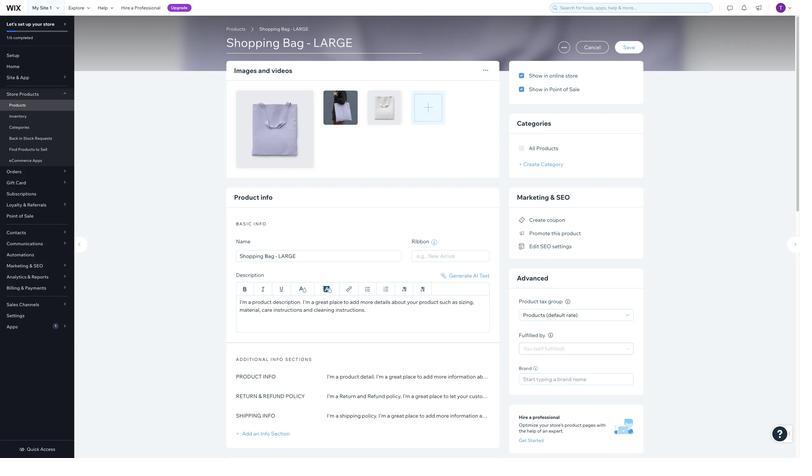 Task type: describe. For each thing, give the bounding box(es) containing it.
ribbon
[[412, 238, 431, 245]]

settings
[[7, 313, 25, 319]]

quick
[[27, 446, 39, 452]]

info for basic
[[254, 221, 267, 227]]

help
[[98, 5, 108, 11]]

promote coupon image
[[519, 217, 526, 223]]

edit
[[529, 243, 539, 250]]

seo inside button
[[540, 243, 551, 250]]

find products to sell
[[9, 147, 47, 152]]

shipping
[[236, 412, 261, 419]]

explore
[[68, 5, 84, 11]]

instructions.
[[336, 306, 366, 313]]

category
[[541, 161, 564, 167]]

gift card button
[[0, 177, 74, 188]]

shopping
[[259, 26, 280, 32]]

upgrade button
[[167, 4, 192, 12]]

site & app button
[[0, 72, 74, 83]]

+ create category
[[519, 161, 564, 167]]

generate ai text button
[[439, 272, 490, 279]]

stock
[[23, 136, 34, 141]]

marketing & seo inside dropdown button
[[7, 263, 43, 269]]

home
[[7, 64, 19, 69]]

quick access
[[27, 446, 55, 452]]

subscriptions link
[[0, 188, 74, 199]]

brand
[[519, 366, 532, 372]]

of inside sidebar element
[[19, 213, 23, 219]]

great
[[315, 299, 328, 305]]

sections
[[285, 357, 312, 362]]

setup
[[7, 52, 19, 58]]

return
[[236, 393, 257, 399]]

quick access button
[[19, 446, 55, 452]]

info for product info
[[263, 373, 276, 380]]

products (default rate)
[[523, 312, 578, 318]]

cleaning
[[314, 306, 334, 313]]

large
[[293, 26, 308, 32]]

add
[[242, 430, 252, 437]]

store
[[7, 91, 18, 97]]

point of sale
[[7, 213, 33, 219]]

started
[[528, 438, 544, 444]]

product info
[[234, 193, 273, 202]]

1 inside sidebar element
[[55, 324, 56, 328]]

description.
[[273, 299, 302, 305]]

in for online
[[544, 72, 548, 79]]

save button
[[615, 41, 643, 53]]

1 horizontal spatial products link
[[223, 26, 249, 32]]

in for stock
[[19, 136, 22, 141]]

& for site & app dropdown button
[[16, 75, 19, 80]]

categories inside sidebar element
[[9, 125, 29, 130]]

a left great
[[311, 299, 314, 305]]

promote image
[[519, 231, 526, 236]]

a for hire a professional
[[529, 415, 532, 421]]

seo inside dropdown button
[[33, 263, 43, 269]]

false text field
[[236, 295, 490, 333]]

pages
[[583, 422, 596, 428]]

fulfilled by
[[519, 332, 546, 339]]

name
[[236, 238, 251, 245]]

product inside promote this product "button"
[[562, 230, 581, 236]]

rate)
[[567, 312, 578, 318]]

sales channels
[[7, 302, 39, 308]]

communications button
[[0, 238, 74, 249]]

show in point of sale
[[529, 86, 580, 93]]

about
[[392, 299, 406, 305]]

app
[[20, 75, 29, 80]]

completed
[[13, 35, 33, 40]]

store products button
[[0, 89, 74, 100]]

form containing images and videos
[[71, 16, 800, 458]]

generate ai text
[[449, 272, 490, 279]]

info for product
[[261, 193, 273, 202]]

0 horizontal spatial products link
[[0, 100, 74, 111]]

& for the marketing & seo dropdown button
[[29, 263, 32, 269]]

marketing inside dropdown button
[[7, 263, 28, 269]]

ecommerce apps
[[9, 158, 42, 163]]

products inside 'link'
[[18, 147, 35, 152]]

Start typing a brand name field
[[521, 374, 631, 385]]

to inside 'link'
[[36, 147, 40, 152]]

hire a professional
[[519, 415, 560, 421]]

and inside 'i'm a product description. i'm a great place to add more details about your product such as sizing, material, care instructions and cleaning instructions.'
[[303, 306, 313, 313]]

point of sale link
[[0, 211, 74, 222]]

store's
[[550, 422, 564, 428]]

professional
[[533, 415, 560, 421]]

images and videos
[[234, 66, 292, 75]]

expert.
[[549, 428, 564, 434]]

info
[[261, 430, 270, 437]]

as
[[452, 299, 458, 305]]

save
[[623, 44, 635, 51]]

create inside button
[[529, 217, 546, 223]]

add an info section
[[241, 430, 290, 437]]

sizing,
[[459, 299, 474, 305]]

your inside optimize your store's product pages with the help of an expert.
[[539, 422, 549, 428]]

refund
[[263, 393, 285, 399]]

cancel button
[[576, 41, 609, 53]]

requests
[[35, 136, 52, 141]]

1/6 completed
[[7, 35, 33, 40]]

product up care
[[252, 299, 272, 305]]

automations link
[[0, 249, 74, 260]]

site inside dropdown button
[[7, 75, 15, 80]]

& for billing & payments dropdown button
[[21, 285, 24, 291]]

automations
[[7, 252, 34, 258]]

(default
[[546, 312, 565, 318]]

tax
[[540, 298, 547, 305]]

2 horizontal spatial seo
[[556, 193, 570, 201]]

setup link
[[0, 50, 74, 61]]

edit seo settings
[[529, 243, 572, 250]]

1 horizontal spatial point
[[550, 86, 562, 93]]

your inside sidebar element
[[32, 21, 42, 27]]

0 vertical spatial create
[[524, 161, 540, 167]]

2 i'm from the left
[[303, 299, 310, 305]]

info tooltip image for rate)
[[566, 299, 570, 304]]

additional info sections
[[236, 357, 312, 362]]

1 horizontal spatial categories
[[517, 119, 551, 127]]

shopping bag - large
[[259, 26, 308, 32]]



Task type: locate. For each thing, give the bounding box(es) containing it.
all
[[529, 145, 535, 152]]

billing
[[7, 285, 20, 291]]

0 vertical spatial point
[[550, 86, 562, 93]]

sell
[[40, 147, 47, 152]]

0 vertical spatial hire
[[121, 5, 130, 11]]

& inside dropdown button
[[29, 263, 32, 269]]

categories
[[517, 119, 551, 127], [9, 125, 29, 130]]

info
[[261, 193, 273, 202], [254, 221, 267, 227], [271, 357, 284, 362]]

show for show in online store
[[529, 72, 543, 79]]

0 vertical spatial store
[[43, 21, 55, 27]]

add
[[350, 299, 359, 305]]

a up the optimize
[[529, 415, 532, 421]]

Add a product name text field
[[236, 250, 402, 262]]

in for point
[[544, 86, 548, 93]]

categories up all
[[517, 119, 551, 127]]

my site 1
[[32, 5, 52, 11]]

1 horizontal spatial marketing
[[517, 193, 549, 201]]

product left pages
[[565, 422, 582, 428]]

1 vertical spatial info tooltip image
[[548, 333, 553, 338]]

your inside 'i'm a product description. i'm a great place to add more details about your product such as sizing, material, care instructions and cleaning instructions.'
[[407, 299, 418, 305]]

seo settings image
[[519, 244, 526, 250]]

of down loyalty & referrals
[[19, 213, 23, 219]]

create right +
[[524, 161, 540, 167]]

hire up the optimize
[[519, 415, 528, 421]]

0 vertical spatial products link
[[223, 26, 249, 32]]

0 horizontal spatial sale
[[24, 213, 33, 219]]

1 vertical spatial seo
[[540, 243, 551, 250]]

0 vertical spatial product
[[234, 193, 259, 202]]

0 vertical spatial info
[[261, 193, 273, 202]]

site down home
[[7, 75, 15, 80]]

apps
[[32, 158, 42, 163], [7, 324, 18, 330]]

material,
[[240, 306, 261, 313]]

create up promote
[[529, 217, 546, 223]]

info for additional
[[271, 357, 284, 362]]

an left expert.
[[543, 428, 548, 434]]

a left "professional"
[[131, 5, 133, 11]]

0 horizontal spatial info tooltip image
[[548, 333, 553, 338]]

your down professional
[[539, 422, 549, 428]]

product left the such
[[419, 299, 439, 305]]

loyalty & referrals
[[7, 202, 46, 208]]

upgrade
[[171, 5, 188, 10]]

1 down settings 'link'
[[55, 324, 56, 328]]

1 horizontal spatial seo
[[540, 243, 551, 250]]

1 horizontal spatial info tooltip image
[[566, 299, 570, 304]]

1 horizontal spatial sale
[[569, 86, 580, 93]]

0 vertical spatial info
[[263, 373, 276, 380]]

hire a professional
[[121, 5, 161, 11]]

& right loyalty
[[23, 202, 26, 208]]

help
[[527, 428, 536, 434]]

1 horizontal spatial hire
[[519, 415, 528, 421]]

ecommerce
[[9, 158, 32, 163]]

info tooltip image for fulfilled)
[[548, 333, 553, 338]]

product right this
[[562, 230, 581, 236]]

point down online
[[550, 86, 562, 93]]

1 vertical spatial create
[[529, 217, 546, 223]]

cancel
[[584, 44, 601, 51]]

an inside optimize your store's product pages with the help of an expert.
[[543, 428, 548, 434]]

1 horizontal spatial an
[[543, 428, 548, 434]]

0 horizontal spatial point
[[7, 213, 18, 219]]

in right back
[[19, 136, 22, 141]]

show down show in online store
[[529, 86, 543, 93]]

marketing & seo up create coupon button
[[517, 193, 570, 201]]

-
[[291, 26, 292, 32]]

in inside "back in stock requests" link
[[19, 136, 22, 141]]

& up analytics & reports
[[29, 263, 32, 269]]

marketing up create coupon button
[[517, 193, 549, 201]]

orders
[[7, 169, 22, 175]]

1 horizontal spatial store
[[566, 72, 578, 79]]

ecommerce apps link
[[0, 155, 74, 166]]

back in stock requests link
[[0, 133, 74, 144]]

0 horizontal spatial product
[[234, 193, 259, 202]]

2 vertical spatial in
[[19, 136, 22, 141]]

site
[[40, 5, 49, 11], [7, 75, 15, 80]]

info for shipping info
[[262, 412, 275, 419]]

1 vertical spatial and
[[303, 306, 313, 313]]

show left online
[[529, 72, 543, 79]]

instructions
[[274, 306, 302, 313]]

1 vertical spatial store
[[566, 72, 578, 79]]

marketing
[[517, 193, 549, 201], [7, 263, 28, 269]]

marketing & seo inside form
[[517, 193, 570, 201]]

1 vertical spatial info
[[262, 412, 275, 419]]

1 vertical spatial marketing
[[7, 263, 28, 269]]

in down show in online store
[[544, 86, 548, 93]]

get
[[519, 438, 527, 444]]

section
[[271, 430, 290, 437]]

analytics & reports
[[7, 274, 49, 280]]

1 horizontal spatial and
[[303, 306, 313, 313]]

analytics & reports button
[[0, 271, 74, 283]]

0 horizontal spatial apps
[[7, 324, 18, 330]]

2 vertical spatial of
[[537, 428, 542, 434]]

settings
[[552, 243, 572, 250]]

2 vertical spatial info
[[271, 357, 284, 362]]

referrals
[[27, 202, 46, 208]]

seo up analytics & reports popup button
[[33, 263, 43, 269]]

gift card
[[7, 180, 26, 186]]

marketing & seo
[[517, 193, 570, 201], [7, 263, 43, 269]]

set
[[18, 21, 25, 27]]

hire for hire a professional
[[121, 5, 130, 11]]

0 horizontal spatial marketing
[[7, 263, 28, 269]]

product info
[[236, 373, 276, 380]]

form
[[71, 16, 800, 458]]

0 vertical spatial and
[[258, 66, 270, 75]]

group
[[548, 298, 563, 305]]

to inside 'i'm a product description. i'm a great place to add more details about your product such as sizing, material, care instructions and cleaning instructions.'
[[344, 299, 349, 305]]

1 horizontal spatial to
[[344, 299, 349, 305]]

2 show from the top
[[529, 86, 543, 93]]

apps down settings
[[7, 324, 18, 330]]

billing & payments
[[7, 285, 46, 291]]

0 horizontal spatial and
[[258, 66, 270, 75]]

info tooltip image right by on the right bottom
[[548, 333, 553, 338]]

point inside sidebar element
[[7, 213, 18, 219]]

& for analytics & reports popup button
[[27, 274, 30, 280]]

a for hire a professional
[[131, 5, 133, 11]]

my
[[32, 5, 39, 11]]

1 vertical spatial 1
[[55, 324, 56, 328]]

i'm left great
[[303, 299, 310, 305]]

site right my
[[40, 5, 49, 11]]

hire a professional link
[[117, 0, 164, 16]]

0 horizontal spatial marketing & seo
[[7, 263, 43, 269]]

payments
[[25, 285, 46, 291]]

i'm a product description. i'm a great place to add more details about your product such as sizing, material, care instructions and cleaning instructions.
[[240, 299, 474, 313]]

loyalty
[[7, 202, 22, 208]]

& for loyalty & referrals popup button
[[23, 202, 26, 208]]

of inside optimize your store's product pages with the help of an expert.
[[537, 428, 542, 434]]

let's
[[7, 21, 17, 27]]

info left the sections
[[271, 357, 284, 362]]

1 horizontal spatial your
[[407, 299, 418, 305]]

1 right my
[[50, 5, 52, 11]]

seo right edit
[[540, 243, 551, 250]]

seo
[[556, 193, 570, 201], [540, 243, 551, 250], [33, 263, 43, 269]]

find products to sell link
[[0, 144, 74, 155]]

0 horizontal spatial 1
[[50, 5, 52, 11]]

1 horizontal spatial product
[[519, 298, 539, 305]]

store down my site 1
[[43, 21, 55, 27]]

0 vertical spatial of
[[563, 86, 568, 93]]

2 horizontal spatial of
[[563, 86, 568, 93]]

1 vertical spatial products link
[[0, 100, 74, 111]]

product up basic
[[234, 193, 259, 202]]

0 horizontal spatial site
[[7, 75, 15, 80]]

optimize
[[519, 422, 538, 428]]

0 vertical spatial your
[[32, 21, 42, 27]]

0 horizontal spatial categories
[[9, 125, 29, 130]]

fulfilled)
[[545, 346, 565, 352]]

0 horizontal spatial i'm
[[240, 299, 247, 305]]

show for show in point of sale
[[529, 86, 543, 93]]

billing & payments button
[[0, 283, 74, 294]]

0 horizontal spatial an
[[253, 430, 259, 437]]

1 horizontal spatial site
[[40, 5, 49, 11]]

product for product info
[[234, 193, 259, 202]]

up
[[26, 21, 31, 27]]

0 horizontal spatial seo
[[33, 263, 43, 269]]

0 vertical spatial in
[[544, 72, 548, 79]]

store right online
[[566, 72, 578, 79]]

2 horizontal spatial your
[[539, 422, 549, 428]]

analytics
[[7, 274, 26, 280]]

Untitled Product text field
[[226, 35, 422, 53]]

site & app
[[7, 75, 29, 80]]

1
[[50, 5, 52, 11], [55, 324, 56, 328]]

coupon
[[547, 217, 565, 223]]

1 vertical spatial to
[[344, 299, 349, 305]]

info up add an info section
[[262, 412, 275, 419]]

product
[[236, 373, 262, 380]]

1 vertical spatial in
[[544, 86, 548, 93]]

and left cleaning
[[303, 306, 313, 313]]

Select box search field
[[417, 250, 485, 262]]

and left videos
[[258, 66, 270, 75]]

1 vertical spatial hire
[[519, 415, 528, 421]]

with
[[597, 422, 606, 428]]

1 horizontal spatial i'm
[[303, 299, 310, 305]]

0 horizontal spatial to
[[36, 147, 40, 152]]

Search for tools, apps, help & more... field
[[558, 3, 711, 12]]

hire right the help button
[[121, 5, 130, 11]]

2 vertical spatial seo
[[33, 263, 43, 269]]

of right help
[[537, 428, 542, 434]]

info tooltip image right group
[[566, 299, 570, 304]]

card
[[16, 180, 26, 186]]

get started
[[519, 438, 544, 444]]

0 vertical spatial 1
[[50, 5, 52, 11]]

find
[[9, 147, 17, 152]]

a up material,
[[248, 299, 251, 305]]

channels
[[19, 302, 39, 308]]

your right 'up'
[[32, 21, 42, 27]]

sale down show in online store
[[569, 86, 580, 93]]

of down online
[[563, 86, 568, 93]]

info right basic
[[254, 221, 267, 227]]

1 vertical spatial show
[[529, 86, 543, 93]]

0 vertical spatial marketing & seo
[[517, 193, 570, 201]]

seo up coupon
[[556, 193, 570, 201]]

info down additional info sections
[[263, 373, 276, 380]]

& left app
[[16, 75, 19, 80]]

product inside optimize your store's product pages with the help of an expert.
[[565, 422, 582, 428]]

in
[[544, 72, 548, 79], [544, 86, 548, 93], [19, 136, 22, 141]]

in left online
[[544, 72, 548, 79]]

product left tax
[[519, 298, 539, 305]]

back
[[9, 136, 18, 141]]

store products
[[7, 91, 39, 97]]

ai
[[473, 272, 478, 279]]

1 vertical spatial point
[[7, 213, 18, 219]]

1 horizontal spatial apps
[[32, 158, 42, 163]]

& up coupon
[[551, 193, 555, 201]]

0 vertical spatial seo
[[556, 193, 570, 201]]

1 horizontal spatial of
[[537, 428, 542, 434]]

a
[[131, 5, 133, 11], [248, 299, 251, 305], [311, 299, 314, 305], [529, 415, 532, 421]]

& left reports
[[27, 274, 30, 280]]

0 horizontal spatial hire
[[121, 5, 130, 11]]

1 vertical spatial your
[[407, 299, 418, 305]]

sidebar element
[[0, 16, 74, 458]]

1 vertical spatial product
[[519, 298, 539, 305]]

1 vertical spatial site
[[7, 75, 15, 80]]

to left sell
[[36, 147, 40, 152]]

0 horizontal spatial of
[[19, 213, 23, 219]]

generate
[[449, 272, 472, 279]]

0 vertical spatial marketing
[[517, 193, 549, 201]]

0 vertical spatial to
[[36, 147, 40, 152]]

store inside form
[[566, 72, 578, 79]]

bag
[[281, 26, 290, 32]]

0 vertical spatial sale
[[569, 86, 580, 93]]

care
[[262, 306, 272, 313]]

point down loyalty
[[7, 213, 18, 219]]

promote
[[529, 230, 550, 236]]

get started link
[[519, 438, 544, 444]]

apps down find products to sell 'link'
[[32, 158, 42, 163]]

hire
[[121, 5, 130, 11], [519, 415, 528, 421]]

info tooltip image
[[566, 299, 570, 304], [548, 333, 553, 338]]

shipping info
[[236, 412, 275, 419]]

0 horizontal spatial store
[[43, 21, 55, 27]]

1 i'm from the left
[[240, 299, 247, 305]]

0 vertical spatial info tooltip image
[[566, 299, 570, 304]]

marketing up the "analytics"
[[7, 263, 28, 269]]

inventory link
[[0, 111, 74, 122]]

basic
[[236, 221, 252, 227]]

2 vertical spatial your
[[539, 422, 549, 428]]

sale inside sidebar element
[[24, 213, 33, 219]]

products inside popup button
[[19, 91, 39, 97]]

add an info section link
[[236, 430, 290, 437]]

0 vertical spatial show
[[529, 72, 543, 79]]

videos
[[272, 66, 292, 75]]

& right the billing
[[21, 285, 24, 291]]

a for i'm a product description. i'm a great place to add more details about your product such as sizing, material, care instructions and cleaning instructions.
[[248, 299, 251, 305]]

your right about
[[407, 299, 418, 305]]

1 vertical spatial of
[[19, 213, 23, 219]]

0 vertical spatial apps
[[32, 158, 42, 163]]

1 horizontal spatial 1
[[55, 324, 56, 328]]

sale down loyalty & referrals
[[24, 213, 33, 219]]

categories down inventory
[[9, 125, 29, 130]]

0 vertical spatial site
[[40, 5, 49, 11]]

product for product tax group
[[519, 298, 539, 305]]

fulfilled
[[519, 332, 538, 339]]

1 horizontal spatial marketing & seo
[[517, 193, 570, 201]]

store inside sidebar element
[[43, 21, 55, 27]]

1 vertical spatial marketing & seo
[[7, 263, 43, 269]]

you
[[523, 346, 532, 352]]

info up basic info
[[261, 193, 273, 202]]

hire for hire a professional
[[519, 415, 528, 421]]

show in online store
[[529, 72, 578, 79]]

1 vertical spatial apps
[[7, 324, 18, 330]]

an left info
[[253, 430, 259, 437]]

let's set up your store
[[7, 21, 55, 27]]

1 vertical spatial sale
[[24, 213, 33, 219]]

marketing & seo up analytics & reports
[[7, 263, 43, 269]]

additional
[[236, 357, 269, 362]]

subscriptions
[[7, 191, 36, 197]]

1 vertical spatial info
[[254, 221, 267, 227]]

gift
[[7, 180, 15, 186]]

i'm up material,
[[240, 299, 247, 305]]

you (self fulfilled)
[[523, 346, 565, 352]]

help button
[[94, 0, 117, 16]]

& right return
[[259, 393, 262, 399]]

(self
[[533, 346, 544, 352]]

1 show from the top
[[529, 72, 543, 79]]

to left add
[[344, 299, 349, 305]]

more
[[361, 299, 373, 305]]

edit seo settings button
[[519, 242, 572, 251]]

0 horizontal spatial your
[[32, 21, 42, 27]]

marketing & seo button
[[0, 260, 74, 271]]

contacts
[[7, 230, 26, 236]]



Task type: vqa. For each thing, say whether or not it's contained in the screenshot.
menu
no



